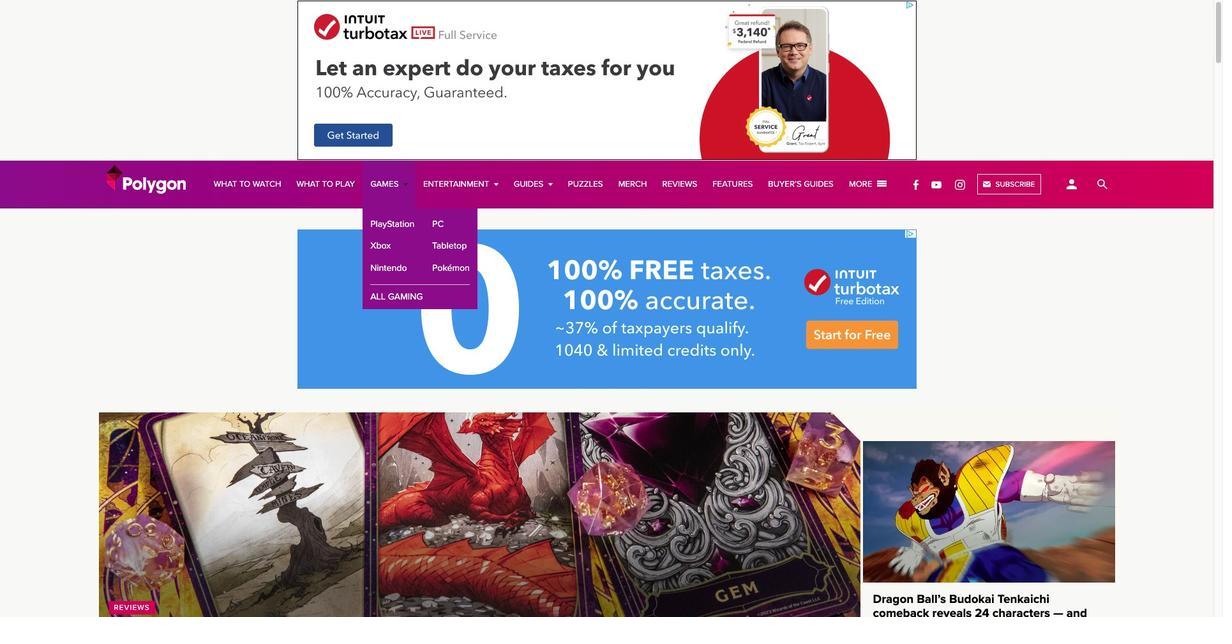 Task type: locate. For each thing, give the bounding box(es) containing it.
to left the watch
[[239, 179, 250, 190]]

all
[[370, 292, 386, 302]]

watch
[[253, 179, 281, 190]]

reveals
[[932, 607, 972, 618]]

play
[[335, 179, 355, 190]]

reviews link
[[655, 161, 705, 209], [114, 604, 150, 613]]

2 to from the left
[[322, 179, 333, 190]]

what inside what to watch link
[[214, 179, 237, 190]]

dragon ball's budokai tenkaichi comeback reveals 24 characters — an
[[873, 593, 1087, 618]]

entertainment
[[423, 179, 491, 190]]

advertisement element
[[297, 1, 916, 160], [297, 230, 916, 389]]

comeback
[[873, 607, 929, 618]]

entertainment link
[[416, 161, 506, 209]]

1 to from the left
[[239, 179, 250, 190]]

all gaming
[[370, 292, 423, 302]]

1 horizontal spatial reviews
[[662, 179, 697, 190]]

buyer's guides
[[768, 179, 834, 190]]

what for what to watch
[[214, 179, 237, 190]]

search image
[[1097, 180, 1107, 190]]

1 horizontal spatial reviews link
[[655, 161, 705, 209]]

what left play on the top left of the page
[[296, 179, 320, 190]]

xbox link
[[363, 236, 422, 258]]

0 horizontal spatial to
[[239, 179, 250, 190]]

tabletop link
[[425, 236, 478, 258]]

three face-up cards, including crossroads, dragon, and gem, sit atop a deck of cards that are face down, with pink dice on top of them. image
[[99, 413, 860, 618]]

1 advertisement element from the top
[[297, 1, 916, 160]]

features
[[713, 179, 753, 190]]

0 vertical spatial advertisement element
[[297, 1, 916, 160]]

1 horizontal spatial to
[[322, 179, 333, 190]]

budokai
[[949, 593, 995, 607]]

nintendo
[[370, 263, 407, 274]]

1 vertical spatial reviews
[[114, 604, 150, 613]]

1 horizontal spatial what
[[296, 179, 320, 190]]

to inside what to play link
[[322, 179, 333, 190]]

puzzles
[[568, 179, 603, 190]]

what inside what to play link
[[296, 179, 320, 190]]

follow polygon on youtube image
[[931, 177, 941, 193]]

2 guides from the left
[[804, 179, 834, 190]]

more
[[849, 179, 875, 190]]

0 horizontal spatial reviews
[[114, 604, 150, 613]]

24
[[975, 607, 989, 618]]

0 horizontal spatial reviews link
[[114, 604, 150, 613]]

to inside what to watch link
[[239, 179, 250, 190]]

0 vertical spatial reviews
[[662, 179, 697, 190]]

1 vertical spatial advertisement element
[[297, 230, 916, 389]]

playstation link
[[363, 214, 422, 236]]

1 what from the left
[[214, 179, 237, 190]]

guides link
[[506, 161, 560, 209]]

all gaming link
[[370, 285, 470, 305]]

0 vertical spatial reviews link
[[655, 161, 705, 209]]

what
[[214, 179, 237, 190], [296, 179, 320, 190]]

gaming
[[388, 292, 423, 302]]

xbox
[[370, 241, 391, 252]]

1 guides from the left
[[514, 179, 546, 190]]

0 horizontal spatial what
[[214, 179, 237, 190]]

what to play link
[[289, 161, 363, 209]]

guides left puzzles
[[514, 179, 546, 190]]

2 advertisement element from the top
[[297, 230, 916, 389]]

what left the watch
[[214, 179, 237, 190]]

follow polygon on facebook image
[[911, 177, 921, 193]]

1 horizontal spatial guides
[[804, 179, 834, 190]]

0 horizontal spatial guides
[[514, 179, 546, 190]]

pokémon
[[432, 263, 470, 274]]

2 what from the left
[[296, 179, 320, 190]]

merch
[[618, 179, 647, 190]]

to left play on the top left of the page
[[322, 179, 333, 190]]

pokémon link
[[425, 258, 478, 279]]

pc
[[432, 219, 444, 230]]

to
[[239, 179, 250, 190], [322, 179, 333, 190]]

guides
[[514, 179, 546, 190], [804, 179, 834, 190]]

reviews
[[662, 179, 697, 190], [114, 604, 150, 613]]

guides right buyer's
[[804, 179, 834, 190]]



Task type: vqa. For each thing, say whether or not it's contained in the screenshot.
All Gaming
yes



Task type: describe. For each thing, give the bounding box(es) containing it.
tenkaichi
[[998, 593, 1050, 607]]

to for watch
[[239, 179, 250, 190]]

features link
[[705, 161, 761, 209]]

1 vertical spatial reviews link
[[114, 604, 150, 613]]

puzzles link
[[560, 161, 611, 209]]

more link
[[841, 161, 894, 209]]

characters
[[993, 607, 1050, 618]]

merch link
[[611, 161, 655, 209]]

dragon
[[873, 593, 914, 607]]

nintendo link
[[363, 258, 422, 279]]

games link
[[363, 161, 416, 209]]

ball's
[[917, 593, 946, 607]]

buyer's guides link
[[761, 161, 841, 209]]

tabletop
[[432, 241, 467, 252]]

what to watch
[[214, 179, 281, 190]]

what to play
[[296, 179, 355, 190]]

playstation
[[370, 219, 415, 230]]

reviews inside reviews "link"
[[662, 179, 697, 190]]

to for play
[[322, 179, 333, 190]]

follow polygon on instagram image
[[955, 177, 965, 193]]

subscribe
[[994, 180, 1035, 189]]

—
[[1053, 607, 1063, 618]]

what for what to play
[[296, 179, 320, 190]]

what to watch link
[[206, 161, 289, 209]]

games
[[370, 179, 401, 190]]

pc link
[[425, 214, 478, 236]]

dragon ball's budokai tenkaichi comeback reveals 24 characters — an link
[[873, 593, 1087, 618]]

subscribe link
[[978, 174, 1041, 195]]

vegeta, presumably in super ape form, in dragon ball: sparking! zero image
[[863, 442, 1115, 584]]

buyer's
[[768, 179, 802, 190]]



